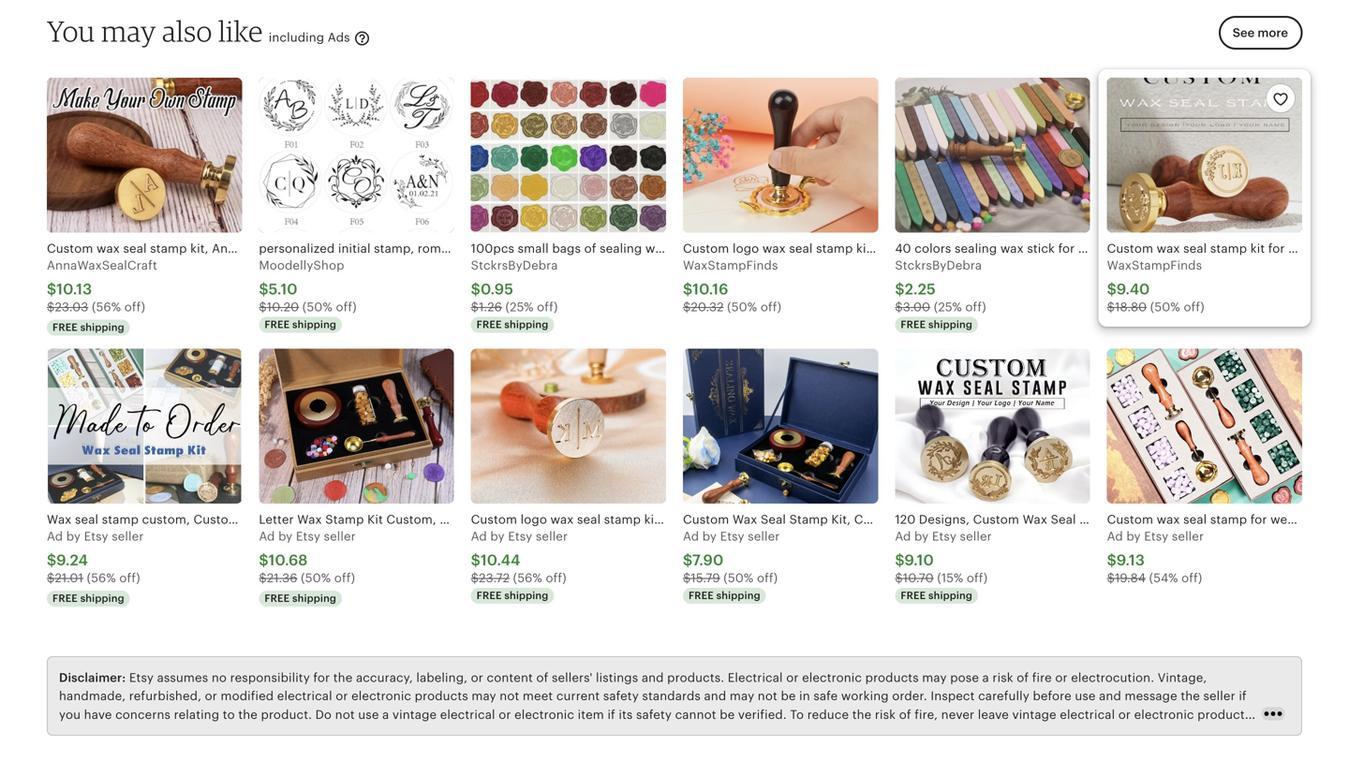 Task type: locate. For each thing, give the bounding box(es) containing it.
shipping down 15.79
[[717, 590, 761, 602]]

1 horizontal spatial and
[[704, 690, 726, 704]]

10.16
[[693, 281, 729, 298]]

2 horizontal spatial products
[[1198, 708, 1251, 722]]

d up 9.10
[[903, 530, 911, 544]]

d inside a d b y etsy seller $ 9.24 $ 21.01 (56% off) free shipping
[[55, 530, 63, 544]]

off) down annawaxsealcraft
[[124, 300, 145, 314]]

a for 9.13
[[1107, 530, 1116, 544]]

shipping down 21.01
[[80, 593, 124, 605]]

if left its
[[608, 708, 615, 722]]

etsy up 9.10
[[932, 530, 957, 544]]

refurbished,
[[129, 690, 201, 704]]

etsy inside a d b y etsy seller $ 9.24 $ 21.01 (56% off) free shipping
[[84, 530, 108, 544]]

0 vertical spatial products
[[865, 671, 919, 686]]

fire,
[[915, 708, 938, 722]]

1 waxstampfinds from the left
[[683, 259, 778, 273]]

1 vintage from the left
[[393, 708, 437, 722]]

$
[[47, 281, 57, 298], [259, 281, 269, 298], [471, 281, 481, 298], [683, 281, 693, 298], [895, 281, 905, 298], [1107, 281, 1117, 298], [47, 300, 55, 314], [259, 300, 267, 314], [471, 300, 479, 314], [683, 300, 691, 314], [895, 300, 903, 314], [1107, 300, 1115, 314], [47, 552, 56, 569], [259, 552, 269, 569], [471, 552, 481, 569], [683, 552, 692, 569], [895, 552, 905, 569], [1107, 552, 1117, 569], [47, 571, 55, 585], [259, 571, 267, 585], [471, 571, 479, 585], [683, 571, 691, 585], [895, 571, 903, 585], [1107, 571, 1115, 585]]

(50% for 10.16
[[727, 300, 757, 314]]

a d b y etsy seller $ 7.90 $ 15.79 (50% off) free shipping
[[683, 530, 780, 602]]

electronic up safe
[[802, 671, 862, 686]]

more inside "button"
[[1258, 26, 1288, 40]]

0 horizontal spatial not
[[335, 708, 355, 722]]

and down electrocution.
[[1099, 690, 1122, 704]]

etsy up the 7.90 on the bottom right of page
[[720, 530, 745, 544]]

off) inside a d b y etsy seller $ 10.44 $ 23.72 (56% off) free shipping
[[546, 571, 567, 585]]

(50% right 20.32
[[727, 300, 757, 314]]

shipping down 0.95 on the top left
[[504, 319, 549, 331]]

etsy up 10.44
[[508, 530, 533, 544]]

risk down working at the bottom
[[875, 708, 896, 722]]

in
[[799, 690, 810, 704], [112, 727, 123, 741]]

d inside a d b y etsy seller $ 7.90 $ 15.79 (50% off) free shipping
[[691, 530, 699, 544]]

d for 7.90
[[691, 530, 699, 544]]

etsy inside a d b y etsy seller $ 10.68 $ 21.36 (50% off) free shipping
[[296, 530, 320, 544]]

0 horizontal spatial in
[[112, 727, 123, 741]]

5 y from the left
[[922, 530, 929, 544]]

products.
[[667, 671, 725, 686]]

a inside a d b y etsy seller $ 10.68 $ 21.36 (50% off) free shipping
[[259, 530, 267, 544]]

a up 21.01
[[47, 530, 55, 544]]

1 vertical spatial be
[[720, 708, 735, 722]]

verified.
[[738, 708, 787, 722]]

its
[[619, 708, 633, 722]]

10.68
[[269, 552, 308, 569]]

2 waxstampfinds from the left
[[1107, 259, 1202, 273]]

10.70
[[903, 571, 934, 585]]

y up the 7.90 on the bottom right of page
[[710, 530, 717, 544]]

2 horizontal spatial and
[[1099, 690, 1122, 704]]

0.95
[[481, 281, 514, 298]]

off) right 3.00
[[965, 300, 986, 314]]

off) right 15.79
[[757, 571, 778, 585]]

electrical up product.
[[277, 690, 332, 704]]

a d b y etsy seller $ 10.68 $ 21.36 (50% off) free shipping
[[259, 530, 356, 605]]

if
[[1239, 690, 1247, 704], [608, 708, 615, 722]]

including
[[269, 30, 324, 45]]

0 horizontal spatial and
[[642, 671, 664, 686]]

(50% inside "waxstampfinds $ 9.40 $ 18.80 (50% off)"
[[1150, 300, 1181, 314]]

a right pose
[[982, 671, 989, 686]]

4 b from the left
[[702, 530, 710, 544]]

waxstampfinds inside waxstampfinds $ 10.16 $ 20.32 (50% off)
[[683, 259, 778, 273]]

a inside a d b y etsy seller $ 9.13 $ 19.84 (54% off)
[[1107, 530, 1116, 544]]

electrical down before
[[1060, 708, 1115, 722]]

free down 21.01
[[52, 593, 78, 605]]

shipping down '21.36'
[[292, 593, 336, 605]]

seller inside a d b y etsy seller $ 9.13 $ 19.84 (54% off)
[[1172, 530, 1204, 544]]

1 horizontal spatial see
[[1233, 26, 1255, 40]]

etsy up 10.68
[[296, 530, 320, 544]]

not down content
[[500, 690, 519, 704]]

y for 10.44
[[498, 530, 505, 544]]

10.20
[[267, 300, 299, 314]]

(15%
[[937, 571, 964, 585]]

b inside a d b y etsy seller $ 10.44 $ 23.72 (56% off) free shipping
[[490, 530, 498, 544]]

personalized initial stamp, romantic and retro envelope wax seal, personalized wax seal stamp kit image
[[259, 78, 454, 233]]

1 vertical spatial products
[[415, 690, 468, 704]]

2 vintage from the left
[[1012, 708, 1057, 722]]

(50% inside a d b y etsy seller $ 7.90 $ 15.79 (50% off) free shipping
[[724, 571, 754, 585]]

standards
[[642, 690, 701, 704]]

electronic down message
[[1134, 708, 1194, 722]]

working
[[841, 690, 889, 704]]

(56% inside annawaxsealcraft $ 10.13 $ 23.03 (56% off) free shipping
[[92, 300, 121, 314]]

1 vertical spatial more
[[364, 727, 395, 741]]

1 vertical spatial see
[[202, 727, 224, 741]]

1 vertical spatial for
[[344, 727, 361, 741]]

seller inside a d b y etsy seller $ 9.24 $ 21.01 (56% off) free shipping
[[112, 530, 144, 544]]

handmade,
[[59, 690, 126, 704]]

content
[[487, 671, 533, 686]]

23.03
[[55, 300, 88, 314]]

of down order.
[[899, 708, 911, 722]]

a for 9.10
[[895, 530, 904, 544]]

(50% right 15.79
[[724, 571, 754, 585]]

1.26
[[479, 300, 502, 314]]

letter wax stamp kit custom, custom wax stamp kit for wedding invitation, wax seal kit, custom logo wax stamp, custom wax stamp kit for gift image
[[259, 349, 454, 504]]

off) right '21.36'
[[334, 571, 355, 585]]

a inside a d b y etsy seller $ 10.44 $ 23.72 (56% off) free shipping
[[471, 530, 479, 544]]

1 horizontal spatial (25%
[[934, 300, 962, 314]]

etsy inside a d b y etsy seller $ 10.44 $ 23.72 (56% off) free shipping
[[508, 530, 533, 544]]

9.13
[[1117, 552, 1145, 569]]

2 vertical spatial products
[[1198, 708, 1251, 722]]

custom logo wax seal stamp kit for wedding / custom any logo / custom wedding wax seal kit / logo wax stamp custom image
[[471, 349, 666, 504]]

free down '21.36'
[[265, 593, 290, 605]]

b inside a d b y etsy seller $ 10.68 $ 21.36 (50% off) free shipping
[[278, 530, 286, 544]]

seller inside a d b y etsy seller $ 9.10 $ 10.70 (15% off) free shipping
[[960, 530, 992, 544]]

vintage
[[393, 708, 437, 722], [1012, 708, 1057, 722]]

0 horizontal spatial waxstampfinds
[[683, 259, 778, 273]]

shipping
[[292, 319, 336, 331], [504, 319, 549, 331], [929, 319, 973, 331], [80, 322, 124, 334], [504, 590, 549, 602], [717, 590, 761, 602], [929, 590, 973, 602], [80, 593, 124, 605], [292, 593, 336, 605]]

0 horizontal spatial (25%
[[506, 300, 534, 314]]

0 vertical spatial be
[[781, 690, 796, 704]]

off) inside a d b y etsy seller $ 10.68 $ 21.36 (50% off) free shipping
[[334, 571, 355, 585]]

may down electrical in the right bottom of the page
[[730, 690, 755, 704]]

1 vertical spatial risk
[[875, 708, 896, 722]]

0 horizontal spatial risk
[[875, 708, 896, 722]]

y inside a d b y etsy seller $ 9.24 $ 21.01 (56% off) free shipping
[[74, 530, 81, 544]]

for down accuracy,
[[344, 727, 361, 741]]

before
[[1033, 690, 1072, 704]]

seller
[[112, 530, 144, 544], [324, 530, 356, 544], [536, 530, 568, 544], [748, 530, 780, 544], [960, 530, 992, 544], [1172, 530, 1204, 544], [1204, 690, 1236, 704]]

safety
[[603, 690, 639, 704], [636, 708, 672, 722]]

d up 9.13
[[1115, 530, 1123, 544]]

assumes
[[157, 671, 208, 686]]

shipping down 3.00
[[929, 319, 973, 331]]

y for 9.10
[[922, 530, 929, 544]]

a up 19.84
[[1107, 530, 1116, 544]]

waxstampfinds up 9.40
[[1107, 259, 1202, 273]]

safety down "listings"
[[603, 690, 639, 704]]

etsy inside etsy assumes no responsibility for the accuracy, labeling, or content of sellers' listings and products. electrical or electronic products may pose a risk of fire or electrocution. vintage, handmade, refurbished, or modified electrical or electronic products may not meet current safety standards and may not be in safe working order. inspect carefully before use and message the seller if you have concerns relating to the product. do not use a vintage electrical or electronic item if its safety cannot be verified. to reduce the risk of fire, never leave vintage electrical or electronic products plugged in unattended. see etsy's
[[129, 671, 154, 686]]

y inside a d b y etsy seller $ 9.13 $ 19.84 (54% off)
[[1134, 530, 1141, 544]]

(50% right the 10.20
[[302, 300, 333, 314]]

custom wax seal stamp kit, customize any logo, custom logo stamp, wedding invitation custom stamp, wax seal set, premium stove box image
[[683, 349, 878, 504]]

off) right 21.01
[[119, 571, 140, 585]]

a up 15.79
[[683, 530, 692, 544]]

see more link
[[1213, 16, 1302, 61]]

see inside "button"
[[1233, 26, 1255, 40]]

1 horizontal spatial risk
[[993, 671, 1014, 686]]

2 stckrsbydebra from the left
[[895, 259, 982, 273]]

0 horizontal spatial see
[[202, 727, 224, 741]]

reduce
[[807, 708, 849, 722]]

free inside a d b y etsy seller $ 9.24 $ 21.01 (56% off) free shipping
[[52, 593, 78, 605]]

1 horizontal spatial if
[[1239, 690, 1247, 704]]

b inside a d b y etsy seller $ 9.24 $ 21.01 (56% off) free shipping
[[66, 530, 74, 544]]

safety down standards
[[636, 708, 672, 722]]

9.10
[[905, 552, 934, 569]]

a inside a d b y etsy seller $ 7.90 $ 15.79 (50% off) free shipping
[[683, 530, 692, 544]]

2 horizontal spatial of
[[1017, 671, 1029, 686]]

2 d from the left
[[267, 530, 275, 544]]

you
[[47, 14, 95, 48]]

1 horizontal spatial use
[[1075, 690, 1096, 704]]

and
[[642, 671, 664, 686], [704, 690, 726, 704], [1099, 690, 1122, 704]]

3 d from the left
[[479, 530, 487, 544]]

0 horizontal spatial more
[[364, 727, 395, 741]]

free down 23.03
[[52, 322, 78, 334]]

off) inside a d b y etsy seller $ 9.13 $ 19.84 (54% off)
[[1182, 571, 1203, 585]]

d for 10.68
[[267, 530, 275, 544]]

0 vertical spatial more
[[1258, 26, 1288, 40]]

b up 9.10
[[915, 530, 922, 544]]

etsy's
[[228, 727, 261, 741]]

21.36
[[267, 571, 298, 585]]

a d b y etsy seller $ 9.10 $ 10.70 (15% off) free shipping
[[895, 530, 992, 602]]

3 b from the left
[[490, 530, 498, 544]]

0 vertical spatial for
[[313, 671, 330, 686]]

vintage down before
[[1012, 708, 1057, 722]]

custom logo wax seal stamp kit for wedding / wax sealing stamp / custom wedding wax seal kit / logo wax stamp custom image
[[683, 78, 878, 233]]

off) inside annawaxsealcraft $ 10.13 $ 23.03 (56% off) free shipping
[[124, 300, 145, 314]]

annawaxsealcraft $ 10.13 $ 23.03 (56% off) free shipping
[[47, 259, 157, 334]]

(50%
[[302, 300, 333, 314], [727, 300, 757, 314], [1150, 300, 1181, 314], [301, 571, 331, 585], [724, 571, 754, 585]]

message
[[1125, 690, 1178, 704]]

6 d from the left
[[1115, 530, 1123, 544]]

0 vertical spatial if
[[1239, 690, 1247, 704]]

a for 7.90
[[683, 530, 692, 544]]

(25% for 0.95
[[506, 300, 534, 314]]

be
[[781, 690, 796, 704], [720, 708, 735, 722]]

(56%
[[92, 300, 121, 314], [87, 571, 116, 585], [513, 571, 542, 585]]

free
[[265, 319, 290, 331], [477, 319, 502, 331], [901, 319, 926, 331], [52, 322, 78, 334], [477, 590, 502, 602], [689, 590, 714, 602], [901, 590, 926, 602], [52, 593, 78, 605], [265, 593, 290, 605]]

or
[[471, 671, 483, 686], [786, 671, 799, 686], [1055, 671, 1068, 686], [205, 690, 217, 704], [336, 690, 348, 704], [499, 708, 511, 722], [1119, 708, 1131, 722]]

like
[[218, 14, 263, 48]]

stckrsbydebra up 0.95 on the top left
[[471, 259, 558, 273]]

5 b from the left
[[915, 530, 922, 544]]

risk up 'carefully'
[[993, 671, 1014, 686]]

etsy
[[84, 530, 108, 544], [296, 530, 320, 544], [508, 530, 533, 544], [720, 530, 745, 544], [932, 530, 957, 544], [1144, 530, 1169, 544], [129, 671, 154, 686]]

(56% for 10.44
[[513, 571, 542, 585]]

or left content
[[471, 671, 483, 686]]

0 horizontal spatial use
[[358, 708, 379, 722]]

for inside etsy assumes no responsibility for the accuracy, labeling, or content of sellers' listings and products. electrical or electronic products may pose a risk of fire or electrocution. vintage, handmade, refurbished, or modified electrical or electronic products may not meet current safety standards and may not be in safe working order. inspect carefully before use and message the seller if you have concerns relating to the product. do not use a vintage electrical or electronic item if its safety cannot be verified. to reduce the risk of fire, never leave vintage electrical or electronic products plugged in unattended. see etsy's
[[313, 671, 330, 686]]

b for 10.68
[[278, 530, 286, 544]]

or down content
[[499, 708, 511, 722]]

off) right 18.80
[[1184, 300, 1205, 314]]

waxstampfinds $ 9.40 $ 18.80 (50% off)
[[1107, 259, 1205, 314]]

4 d from the left
[[691, 530, 699, 544]]

d for 9.10
[[903, 530, 911, 544]]

1 horizontal spatial electrical
[[440, 708, 495, 722]]

off)
[[124, 300, 145, 314], [336, 300, 357, 314], [537, 300, 558, 314], [761, 300, 782, 314], [965, 300, 986, 314], [1184, 300, 1205, 314], [119, 571, 140, 585], [334, 571, 355, 585], [546, 571, 567, 585], [757, 571, 778, 585], [967, 571, 988, 585], [1182, 571, 1203, 585]]

(25% right 3.00
[[934, 300, 962, 314]]

(50% inside waxstampfinds $ 10.16 $ 20.32 (50% off)
[[727, 300, 757, 314]]

0 horizontal spatial stckrsbydebra
[[471, 259, 558, 273]]

6 b from the left
[[1127, 530, 1135, 544]]

(25% down 0.95 on the top left
[[506, 300, 534, 314]]

off) right 20.32
[[761, 300, 782, 314]]

d inside a d b y etsy seller $ 10.44 $ 23.72 (56% off) free shipping
[[479, 530, 487, 544]]

free down 10.70
[[901, 590, 926, 602]]

6 y from the left
[[1134, 530, 1141, 544]]

leave
[[978, 708, 1009, 722]]

free inside 'stckrsbydebra $ 0.95 $ 1.26 (25% off) free shipping'
[[477, 319, 502, 331]]

d up the 7.90 on the bottom right of page
[[691, 530, 699, 544]]

1 (25% from the left
[[506, 300, 534, 314]]

(56% right 23.03
[[92, 300, 121, 314]]

0 horizontal spatial of
[[536, 671, 549, 686]]

custom wax seal stamp for wedding invitation, personalised logo wax stamp seal, letter/initial wax stamp set, save the date wax seal kits image
[[1107, 349, 1302, 504]]

shipping inside annawaxsealcraft $ 10.13 $ 23.03 (56% off) free shipping
[[80, 322, 124, 334]]

a d b y etsy seller $ 9.13 $ 19.84 (54% off)
[[1107, 530, 1204, 585]]

electrical
[[277, 690, 332, 704], [440, 708, 495, 722], [1060, 708, 1115, 722]]

ads
[[328, 30, 350, 45]]

free down 3.00
[[901, 319, 926, 331]]

0 vertical spatial in
[[799, 690, 810, 704]]

b inside a d b y etsy seller $ 9.10 $ 10.70 (15% off) free shipping
[[915, 530, 922, 544]]

1 stckrsbydebra from the left
[[471, 259, 558, 273]]

see more button
[[1219, 16, 1302, 50]]

2 b from the left
[[278, 530, 286, 544]]

2 horizontal spatial not
[[758, 690, 778, 704]]

stckrsbydebra inside stckrsbydebra $ 2.25 $ 3.00 (25% off) free shipping
[[895, 259, 982, 273]]

b up 9.24
[[66, 530, 74, 544]]

1 horizontal spatial waxstampfinds
[[1107, 259, 1202, 273]]

stckrsbydebra
[[471, 259, 558, 273], [895, 259, 982, 273]]

d inside a d b y etsy seller $ 10.68 $ 21.36 (50% off) free shipping
[[267, 530, 275, 544]]

never
[[941, 708, 975, 722]]

1 horizontal spatial for
[[344, 727, 361, 741]]

seller inside a d b y etsy seller $ 10.68 $ 21.36 (50% off) free shipping
[[324, 530, 356, 544]]

2 (25% from the left
[[934, 300, 962, 314]]

y
[[74, 530, 81, 544], [286, 530, 293, 544], [498, 530, 505, 544], [710, 530, 717, 544], [922, 530, 929, 544], [1134, 530, 1141, 544]]

off) inside a d b y etsy seller $ 7.90 $ 15.79 (50% off) free shipping
[[757, 571, 778, 585]]

off) right 1.26 at the top left of the page
[[537, 300, 558, 314]]

not right do
[[335, 708, 355, 722]]

1 horizontal spatial stckrsbydebra
[[895, 259, 982, 273]]

off) inside "waxstampfinds $ 9.40 $ 18.80 (50% off)"
[[1184, 300, 1205, 314]]

to
[[223, 708, 235, 722]]

free down 15.79
[[689, 590, 714, 602]]

seller for 10.68
[[324, 530, 356, 544]]

waxstampfinds inside "waxstampfinds $ 9.40 $ 18.80 (50% off)"
[[1107, 259, 1202, 273]]

off) inside 'stckrsbydebra $ 0.95 $ 1.26 (25% off) free shipping'
[[537, 300, 558, 314]]

off) inside a d b y etsy seller $ 9.24 $ 21.01 (56% off) free shipping
[[119, 571, 140, 585]]

more for for
[[364, 727, 395, 741]]

free down the 10.20
[[265, 319, 290, 331]]

y for 10.68
[[286, 530, 293, 544]]

a up '21.36'
[[259, 530, 267, 544]]

in down concerns
[[112, 727, 123, 741]]

waxstampfinds for 10.16
[[683, 259, 778, 273]]

etsy for 9.24
[[84, 530, 108, 544]]

of left the fire
[[1017, 671, 1029, 686]]

0 vertical spatial safety
[[603, 690, 639, 704]]

products down labeling,
[[415, 690, 468, 704]]

labeling,
[[416, 671, 468, 686]]

(50% inside moodellyshop $ 5.10 $ 10.20 (50% off) free shipping
[[302, 300, 333, 314]]

y up 9.13
[[1134, 530, 1141, 544]]

y inside a d b y etsy seller $ 7.90 $ 15.79 (50% off) free shipping
[[710, 530, 717, 544]]

4 y from the left
[[710, 530, 717, 544]]

use down electrocution.
[[1075, 690, 1096, 704]]

100pcs small bags of sealing wax granules，wax beads，wax melts，wax seal beads ，60-color wax seal stamp wax granules, octagonal wax granules image
[[471, 78, 666, 233]]

3 y from the left
[[498, 530, 505, 544]]

free inside moodellyshop $ 5.10 $ 10.20 (50% off) free shipping
[[265, 319, 290, 331]]

use
[[1075, 690, 1096, 704], [358, 708, 379, 722]]

a inside a d b y etsy seller $ 9.10 $ 10.70 (15% off) free shipping
[[895, 530, 904, 544]]

use down accuracy,
[[358, 708, 379, 722]]

a inside a d b y etsy seller $ 9.24 $ 21.01 (56% off) free shipping
[[47, 530, 55, 544]]

1 b from the left
[[66, 530, 74, 544]]

have
[[84, 708, 112, 722]]

0 horizontal spatial if
[[608, 708, 615, 722]]

off) down moodellyshop
[[336, 300, 357, 314]]

see inside etsy assumes no responsibility for the accuracy, labeling, or content of sellers' listings and products. electrical or electronic products may pose a risk of fire or electrocution. vintage, handmade, refurbished, or modified electrical or electronic products may not meet current safety standards and may not be in safe working order. inspect carefully before use and message the seller if you have concerns relating to the product. do not use a vintage electrical or electronic item if its safety cannot be verified. to reduce the risk of fire, never leave vintage electrical or electronic products plugged in unattended. see etsy's
[[202, 727, 224, 741]]

a d b y etsy seller $ 9.24 $ 21.01 (56% off) free shipping
[[47, 530, 144, 605]]

see
[[1233, 26, 1255, 40], [202, 727, 224, 741]]

(50% down 10.68
[[301, 571, 331, 585]]

the down modified
[[238, 708, 258, 722]]

d for 9.24
[[55, 530, 63, 544]]

risk
[[993, 671, 1014, 686], [875, 708, 896, 722]]

safe
[[814, 690, 838, 704]]

seller inside a d b y etsy seller $ 7.90 $ 15.79 (50% off) free shipping
[[748, 530, 780, 544]]

y for 7.90
[[710, 530, 717, 544]]

y inside a d b y etsy seller $ 9.10 $ 10.70 (15% off) free shipping
[[922, 530, 929, 544]]

y up 9.10
[[922, 530, 929, 544]]

products
[[865, 671, 919, 686], [415, 690, 468, 704], [1198, 708, 1251, 722]]

a for 10.44
[[471, 530, 479, 544]]

(56% inside a d b y etsy seller $ 9.24 $ 21.01 (56% off) free shipping
[[87, 571, 116, 585]]

1 horizontal spatial vintage
[[1012, 708, 1057, 722]]

1 horizontal spatial more
[[1258, 26, 1288, 40]]

(25% inside stckrsbydebra $ 2.25 $ 3.00 (25% off) free shipping
[[934, 300, 962, 314]]

products up order.
[[865, 671, 919, 686]]

free down 23.72 in the bottom of the page
[[477, 590, 502, 602]]

etsy inside a d b y etsy seller $ 7.90 $ 15.79 (50% off) free shipping
[[720, 530, 745, 544]]

2.25
[[905, 281, 936, 298]]

y up 10.68
[[286, 530, 293, 544]]

d inside a d b y etsy seller $ 9.10 $ 10.70 (15% off) free shipping
[[903, 530, 911, 544]]

10.44
[[481, 552, 520, 569]]

shipping down 23.72 in the bottom of the page
[[504, 590, 549, 602]]

(56% inside a d b y etsy seller $ 10.44 $ 23.72 (56% off) free shipping
[[513, 571, 542, 585]]

0 horizontal spatial vintage
[[393, 708, 437, 722]]

y up 9.24
[[74, 530, 81, 544]]

may
[[101, 14, 156, 48], [922, 671, 947, 686], [472, 690, 496, 704], [730, 690, 755, 704]]

etsy inside a d b y etsy seller $ 9.10 $ 10.70 (15% off) free shipping
[[932, 530, 957, 544]]

5 d from the left
[[903, 530, 911, 544]]

etsy up 9.24
[[84, 530, 108, 544]]

etsy up refurbished, in the bottom left of the page
[[129, 671, 154, 686]]

or right the fire
[[1055, 671, 1068, 686]]

listings
[[596, 671, 638, 686]]

off) right (15%
[[967, 571, 988, 585]]

1 vertical spatial in
[[112, 727, 123, 741]]

shipping down the 10.20
[[292, 319, 336, 331]]

and down products. in the bottom of the page
[[704, 690, 726, 704]]

b up 10.44
[[490, 530, 498, 544]]

b up 9.13
[[1127, 530, 1135, 544]]

free inside a d b y etsy seller $ 10.68 $ 21.36 (50% off) free shipping
[[265, 593, 290, 605]]

(25% inside 'stckrsbydebra $ 0.95 $ 1.26 (25% off) free shipping'
[[506, 300, 534, 314]]

0 vertical spatial see
[[1233, 26, 1255, 40]]

etsy assumes no responsibility for the accuracy, labeling, or content of sellers' listings and products. electrical or electronic products may pose a risk of fire or electrocution. vintage, handmade, refurbished, or modified electrical or electronic products may not meet current safety standards and may not be in safe working order. inspect carefully before use and message the seller if you have concerns relating to the product. do not use a vintage electrical or electronic item if its safety cannot be verified. to reduce the risk of fire, never leave vintage electrical or electronic products plugged in unattended. see etsy's
[[59, 671, 1251, 741]]

b up 10.68
[[278, 530, 286, 544]]

(56% down 10.44
[[513, 571, 542, 585]]

0 vertical spatial use
[[1075, 690, 1096, 704]]

etsy for 7.90
[[720, 530, 745, 544]]

2 y from the left
[[286, 530, 293, 544]]

a up 23.72 in the bottom of the page
[[471, 530, 479, 544]]

if right message
[[1239, 690, 1247, 704]]

free inside annawaxsealcraft $ 10.13 $ 23.03 (56% off) free shipping
[[52, 322, 78, 334]]

1 d from the left
[[55, 530, 63, 544]]

seller for 9.10
[[960, 530, 992, 544]]

a for 10.68
[[259, 530, 267, 544]]

free down 1.26 at the top left of the page
[[477, 319, 502, 331]]

y inside a d b y etsy seller $ 10.68 $ 21.36 (50% off) free shipping
[[286, 530, 293, 544]]

0 horizontal spatial for
[[313, 671, 330, 686]]

for up do
[[313, 671, 330, 686]]

b inside a d b y etsy seller $ 9.13 $ 19.84 (54% off)
[[1127, 530, 1135, 544]]

b up the 7.90 on the bottom right of page
[[702, 530, 710, 544]]

d up 10.44
[[479, 530, 487, 544]]

1 horizontal spatial products
[[865, 671, 919, 686]]

(50% for 5.10
[[302, 300, 333, 314]]

b inside a d b y etsy seller $ 7.90 $ 15.79 (50% off) free shipping
[[702, 530, 710, 544]]

seller inside a d b y etsy seller $ 10.44 $ 23.72 (56% off) free shipping
[[536, 530, 568, 544]]

d up 9.24
[[55, 530, 63, 544]]

y inside a d b y etsy seller $ 10.44 $ 23.72 (56% off) free shipping
[[498, 530, 505, 544]]

1 vertical spatial if
[[608, 708, 615, 722]]

40 colors  sealing wax  stick for envelope invitation gift box ,wax seal stick image
[[895, 78, 1090, 233]]

1 y from the left
[[74, 530, 81, 544]]



Task type: describe. For each thing, give the bounding box(es) containing it.
1 horizontal spatial not
[[500, 690, 519, 704]]

or down "no" at the left bottom
[[205, 690, 217, 704]]

18.80
[[1115, 300, 1147, 314]]

the left accuracy,
[[333, 671, 353, 686]]

d for 10.44
[[479, 530, 487, 544]]

b for 7.90
[[702, 530, 710, 544]]

5.10
[[269, 281, 298, 298]]

off) inside moodellyshop $ 5.10 $ 10.20 (50% off) free shipping
[[336, 300, 357, 314]]

shipping inside a d b y etsy seller $ 9.24 $ 21.01 (56% off) free shipping
[[80, 593, 124, 605]]

wax seal stamp custom, custom your own design, wax seal kit for wedding invitation, wedding wax seal, wax seal stamp kit image
[[47, 349, 242, 504]]

no
[[212, 671, 227, 686]]

seller for 10.44
[[536, 530, 568, 544]]

seller for 7.90
[[748, 530, 780, 544]]

d inside a d b y etsy seller $ 9.13 $ 19.84 (54% off)
[[1115, 530, 1123, 544]]

off) inside a d b y etsy seller $ 9.10 $ 10.70 (15% off) free shipping
[[967, 571, 988, 585]]

9.40
[[1117, 281, 1150, 298]]

(54%
[[1149, 571, 1178, 585]]

seller for 9.24
[[112, 530, 144, 544]]

electrical
[[728, 671, 783, 686]]

information.
[[398, 727, 471, 741]]

current
[[556, 690, 600, 704]]

b for 9.10
[[915, 530, 922, 544]]

custom wax seal stamp kit, any logo can be customized, personalized wax seal stamp kit for wedding invitations, custom wax stamp for gift image
[[47, 78, 242, 233]]

a up for more information.
[[382, 708, 389, 722]]

you
[[59, 708, 81, 722]]

also
[[162, 14, 212, 48]]

may up inspect
[[922, 671, 947, 686]]

inspect
[[931, 690, 975, 704]]

1 horizontal spatial in
[[799, 690, 810, 704]]

accuracy,
[[356, 671, 413, 686]]

120 designs, custom wax seal stamp, initial alphabet sealing wax stamp, personalized wedding stamp,wax stamp cutsom, wax seal stamp kit image
[[895, 349, 1090, 504]]

1 vertical spatial use
[[358, 708, 379, 722]]

moodellyshop $ 5.10 $ 10.20 (50% off) free shipping
[[259, 259, 357, 331]]

stckrsbydebra for 0.95
[[471, 259, 558, 273]]

plugged
[[59, 727, 109, 741]]

electrocution.
[[1071, 671, 1155, 686]]

etsy inside a d b y etsy seller $ 9.13 $ 19.84 (54% off)
[[1144, 530, 1169, 544]]

electronic down meet
[[514, 708, 574, 722]]

free inside a d b y etsy seller $ 9.10 $ 10.70 (15% off) free shipping
[[901, 590, 926, 602]]

etsy for 10.68
[[296, 530, 320, 544]]

may down content
[[472, 690, 496, 704]]

shipping inside a d b y etsy seller $ 7.90 $ 15.79 (50% off) free shipping
[[717, 590, 761, 602]]

free inside a d b y etsy seller $ 10.44 $ 23.72 (56% off) free shipping
[[477, 590, 502, 602]]

20.32
[[691, 300, 724, 314]]

pose
[[950, 671, 979, 686]]

modified
[[221, 690, 274, 704]]

stckrsbydebra $ 0.95 $ 1.26 (25% off) free shipping
[[471, 259, 558, 331]]

(50% inside a d b y etsy seller $ 10.68 $ 21.36 (50% off) free shipping
[[301, 571, 331, 585]]

3.00
[[903, 300, 931, 314]]

sellers'
[[552, 671, 593, 686]]

a for 9.24
[[47, 530, 55, 544]]

seller inside etsy assumes no responsibility for the accuracy, labeling, or content of sellers' listings and products. electrical or electronic products may pose a risk of fire or electrocution. vintage, handmade, refurbished, or modified electrical or electronic products may not meet current safety standards and may not be in safe working order. inspect carefully before use and message the seller if you have concerns relating to the product. do not use a vintage electrical or electronic item if its safety cannot be verified. to reduce the risk of fire, never leave vintage electrical or electronic products plugged in unattended. see etsy's
[[1204, 690, 1236, 704]]

waxstampfinds $ 10.16 $ 20.32 (50% off)
[[683, 259, 782, 314]]

product.
[[261, 708, 312, 722]]

0 horizontal spatial products
[[415, 690, 468, 704]]

23.72
[[479, 571, 510, 585]]

stckrsbydebra $ 2.25 $ 3.00 (25% off) free shipping
[[895, 259, 986, 331]]

2 horizontal spatial electrical
[[1060, 708, 1115, 722]]

more for see
[[1258, 26, 1288, 40]]

responsibility
[[230, 671, 310, 686]]

or up for more information.
[[336, 690, 348, 704]]

b for 9.24
[[66, 530, 74, 544]]

or up the to
[[786, 671, 799, 686]]

cannot
[[675, 708, 717, 722]]

waxstampfinds for 9.40
[[1107, 259, 1202, 273]]

concerns
[[115, 708, 171, 722]]

carefully
[[978, 690, 1030, 704]]

unattended.
[[126, 727, 199, 741]]

b for 10.44
[[490, 530, 498, 544]]

y for 9.24
[[74, 530, 81, 544]]

10.13
[[57, 281, 92, 298]]

the down working at the bottom
[[852, 708, 872, 722]]

free inside a d b y etsy seller $ 7.90 $ 15.79 (50% off) free shipping
[[689, 590, 714, 602]]

shipping inside 'stckrsbydebra $ 0.95 $ 1.26 (25% off) free shipping'
[[504, 319, 549, 331]]

vintage,
[[1158, 671, 1207, 686]]

(56% for 9.24
[[87, 571, 116, 585]]

a d b y etsy seller $ 10.44 $ 23.72 (56% off) free shipping
[[471, 530, 568, 602]]

or down message
[[1119, 708, 1131, 722]]

shipping inside stckrsbydebra $ 2.25 $ 3.00 (25% off) free shipping
[[929, 319, 973, 331]]

(50% for 9.40
[[1150, 300, 1181, 314]]

may right you
[[101, 14, 156, 48]]

electronic down accuracy,
[[352, 690, 411, 704]]

1 vertical spatial safety
[[636, 708, 672, 722]]

for more information.
[[341, 727, 471, 741]]

etsy for 9.10
[[932, 530, 957, 544]]

custom wax seal stamp kit for wedding invitation / personalized wax stamp kit / custom wax seal kit / custom wax seal stamp kit for gift image
[[1107, 78, 1302, 233]]

7.90
[[692, 552, 724, 569]]

off) inside waxstampfinds $ 10.16 $ 20.32 (50% off)
[[761, 300, 782, 314]]

0 horizontal spatial be
[[720, 708, 735, 722]]

to
[[790, 708, 804, 722]]

shipping inside a d b y etsy seller $ 10.44 $ 23.72 (56% off) free shipping
[[504, 590, 549, 602]]

shipping inside moodellyshop $ 5.10 $ 10.20 (50% off) free shipping
[[292, 319, 336, 331]]

fire
[[1032, 671, 1052, 686]]

9.24
[[56, 552, 88, 569]]

15.79
[[691, 571, 720, 585]]

the down the vintage,
[[1181, 690, 1200, 704]]

annawaxsealcraft
[[47, 259, 157, 273]]

21.01
[[55, 571, 83, 585]]

(25% for 2.25
[[934, 300, 962, 314]]

disclaimer:
[[59, 671, 126, 686]]

shipping inside a d b y etsy seller $ 10.68 $ 21.36 (50% off) free shipping
[[292, 593, 336, 605]]

etsy for 10.44
[[508, 530, 533, 544]]

do
[[315, 708, 332, 722]]

shipping inside a d b y etsy seller $ 9.10 $ 10.70 (15% off) free shipping
[[929, 590, 973, 602]]

you may also like including ads
[[47, 14, 354, 48]]

order.
[[892, 690, 927, 704]]

1 horizontal spatial of
[[899, 708, 911, 722]]

free inside stckrsbydebra $ 2.25 $ 3.00 (25% off) free shipping
[[901, 319, 926, 331]]

item
[[578, 708, 604, 722]]

relating
[[174, 708, 219, 722]]

0 vertical spatial risk
[[993, 671, 1014, 686]]

0 horizontal spatial electrical
[[277, 690, 332, 704]]

moodellyshop
[[259, 259, 344, 273]]

1 horizontal spatial be
[[781, 690, 796, 704]]

off) inside stckrsbydebra $ 2.25 $ 3.00 (25% off) free shipping
[[965, 300, 986, 314]]

19.84
[[1115, 571, 1146, 585]]

stckrsbydebra for 2.25
[[895, 259, 982, 273]]

see more
[[1233, 26, 1288, 40]]

meet
[[523, 690, 553, 704]]



Task type: vqa. For each thing, say whether or not it's contained in the screenshot.
With
no



